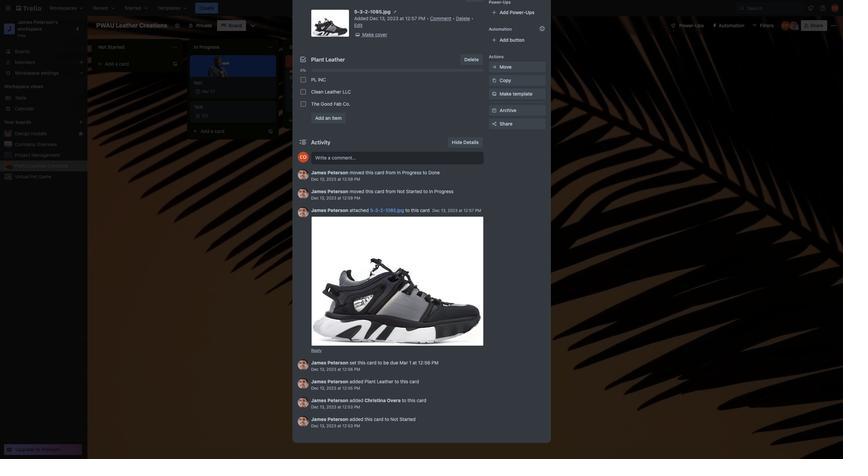 Task type: locate. For each thing, give the bounding box(es) containing it.
copy
[[500, 77, 511, 83]]

moved
[[350, 170, 364, 175], [350, 188, 364, 194]]

share button down archive link
[[489, 118, 545, 129]]

james inside james peterson moved this card from not started to in progress dec 13, 2023 at 12:59 pm
[[311, 188, 326, 194]]

1085.jpg
[[370, 9, 391, 14], [385, 207, 404, 213]]

1 vertical spatial dec 13, 2023 at 12:53 pm link
[[311, 423, 360, 428]]

reply link
[[311, 348, 322, 353]]

to inside upgrade to premium link
[[36, 447, 40, 452]]

1 horizontal spatial make
[[500, 91, 511, 97]]

to inside james peterson added this card to not started dec 13, 2023 at 12:53 pm
[[385, 416, 389, 422]]

christina overa (christinaovera) image right the co.
[[361, 101, 369, 109]]

sm image left make template
[[491, 91, 498, 97]]

james inside james peterson added this card to not started dec 13, 2023 at 12:53 pm
[[311, 416, 326, 422]]

2- up added
[[365, 9, 370, 14]]

make down copy
[[500, 91, 511, 97]]

1 12:59 from the top
[[342, 177, 353, 182]]

0 vertical spatial power-
[[510, 9, 526, 15]]

james for set this card to be due mar 1 at 12:56 pm
[[311, 360, 326, 365]]

workspace
[[4, 83, 29, 89]]

dec 13, 2023 at 12:59 pm link for moved this card from not started to in progress
[[311, 196, 360, 201]]

1 horizontal spatial mar
[[336, 83, 344, 89]]

2023
[[387, 15, 398, 21], [322, 83, 332, 89], [326, 177, 336, 182], [326, 196, 336, 201], [448, 208, 458, 213], [326, 367, 336, 372], [326, 386, 336, 391], [326, 404, 336, 409], [326, 423, 336, 428]]

1 right 'due'
[[409, 360, 411, 365]]

2023 inside james peterson added christina overa to this card dec 13, 2023 at 12:53 pm
[[326, 404, 336, 409]]

0 left 2
[[202, 113, 204, 118]]

0 vertical spatial 0
[[311, 93, 313, 98]]

1 left clean leather llc option
[[297, 93, 299, 98]]

started inside james peterson moved this card from not started to in progress dec 13, 2023 at 12:59 pm
[[406, 188, 422, 194]]

creations down project management link
[[47, 163, 68, 169]]

0 vertical spatial added
[[350, 378, 363, 384]]

mar right 'due'
[[400, 360, 408, 365]]

peterson for added plant leather to this card
[[328, 378, 348, 384]]

sm image
[[709, 20, 719, 30], [491, 77, 498, 84]]

attached
[[350, 207, 369, 213]]

sm image up added dec 13, 2023 at 12:57 pm
[[392, 8, 398, 15]]

card inside james peterson added this card to not started dec 13, 2023 at 12:53 pm
[[374, 416, 383, 422]]

not up james peterson attached 5-3-2-1085.jpg to this card dec 13, 2023 at 12:57 pm
[[397, 188, 405, 194]]

3- up added
[[360, 9, 365, 14]]

1 horizontal spatial share button
[[801, 20, 827, 31]]

this down james peterson added christina overa to this card dec 13, 2023 at 12:53 pm at the bottom
[[365, 416, 373, 422]]

12:57 inside james peterson attached 5-3-2-1085.jpg to this card dec 13, 2023 at 12:57 pm
[[464, 208, 474, 213]]

in down the done
[[429, 188, 433, 194]]

james for added this card to not started
[[311, 416, 326, 422]]

1 vertical spatial from
[[386, 188, 396, 194]]

project management link
[[15, 152, 83, 159]]

12:57
[[405, 15, 417, 21], [464, 208, 474, 213]]

0 vertical spatial plant
[[311, 57, 324, 63]]

comment link
[[430, 15, 451, 21]]

dec inside the james peterson moved this card from in progress to done dec 13, 2023 at 12:59 pm
[[311, 177, 319, 182]]

create from template… image
[[172, 61, 178, 67], [268, 129, 273, 134]]

dec inside james peterson attached 5-3-2-1085.jpg to this card dec 13, 2023 at 12:57 pm
[[432, 208, 440, 213]]

started up james peterson attached 5-3-2-1085.jpg to this card dec 13, 2023 at 12:57 pm
[[406, 188, 422, 194]]

pm inside the james peterson moved this card from in progress to done dec 13, 2023 at 12:59 pm
[[354, 177, 360, 182]]

moved inside james peterson moved this card from not started to in progress dec 13, 2023 at 12:59 pm
[[350, 188, 364, 194]]

sm image inside automation button
[[709, 20, 719, 30]]

james peterson added christina overa to this card dec 13, 2023 at 12:53 pm
[[311, 397, 426, 409]]

1 vertical spatial 0
[[202, 113, 204, 118]]

1 horizontal spatial power-
[[679, 23, 695, 28]]

add inside button
[[500, 37, 508, 43]]

peterson inside james peterson added this card to not started dec 13, 2023 at 12:53 pm
[[328, 416, 348, 422]]

5- up added
[[354, 9, 360, 14]]

13, inside james peterson added christina overa to this card dec 13, 2023 at 12:53 pm
[[320, 404, 325, 409]]

1 dec 13, 2023 at 12:53 pm link from the top
[[311, 404, 360, 409]]

1 vertical spatial share button
[[489, 118, 545, 129]]

1 from from the top
[[386, 170, 396, 175]]

0 / 3
[[311, 93, 317, 98]]

delete right 'comment'
[[456, 15, 470, 21]]

0 horizontal spatial power-
[[510, 9, 526, 15]]

5- right attached
[[370, 207, 375, 213]]

james peterson (jamespeterson93) image
[[789, 21, 799, 30], [298, 169, 308, 180], [298, 207, 308, 218], [298, 359, 308, 370], [298, 378, 308, 389], [298, 416, 308, 427]]

2 vertical spatial 1
[[409, 360, 411, 365]]

5-3-2-1085.jpg link
[[370, 207, 404, 213]]

5 peterson from the top
[[328, 378, 348, 384]]

james peterson moved this card from not started to in progress dec 13, 2023 at 12:59 pm
[[311, 188, 454, 201]]

started down overa
[[399, 416, 416, 422]]

0 vertical spatial mar
[[336, 83, 344, 89]]

sm image for make template
[[491, 91, 498, 97]]

peterson for added this card to not started
[[328, 416, 348, 422]]

company overview link
[[15, 141, 83, 148]]

0 vertical spatial creations
[[139, 22, 167, 29]]

james inside the james peterson moved this card from in progress to done dec 13, 2023 at 12:59 pm
[[311, 170, 326, 175]]

1 horizontal spatial pwau leather creations
[[96, 22, 167, 29]]

2 dec 13, 2023 at 12:59 pm link from the top
[[311, 196, 360, 201]]

2 peterson from the top
[[328, 188, 348, 194]]

1 vertical spatial create from template… image
[[268, 129, 273, 134]]

james inside james peterson added plant leather to this card dec 13, 2023 at 12:55 pm
[[311, 378, 326, 384]]

add
[[500, 9, 508, 15], [500, 37, 508, 43], [105, 61, 114, 67], [315, 115, 324, 121], [296, 117, 305, 123], [201, 128, 209, 134]]

design huddle link
[[15, 130, 75, 137]]

0 horizontal spatial plant
[[311, 57, 324, 63]]

1 horizontal spatial in
[[429, 188, 433, 194]]

1 12:53 from the top
[[342, 404, 353, 409]]

added down james peterson added christina overa to this card dec 13, 2023 at 12:53 pm at the bottom
[[350, 416, 363, 422]]

1 peterson from the top
[[328, 170, 348, 175]]

0
[[311, 93, 313, 98], [202, 113, 204, 118]]

sm image for copy
[[491, 77, 498, 84]]

james peterson (jamespeterson93) image
[[298, 188, 308, 199], [298, 397, 308, 408]]

christina overa (christinaovera) image right filters
[[781, 21, 790, 30]]

button
[[510, 37, 524, 43]]

automation down "search" icon
[[719, 23, 744, 28]]

12:56 right 'due'
[[418, 360, 430, 365]]

1 inside option
[[345, 83, 347, 89]]

0 horizontal spatial progress
[[402, 170, 421, 175]]

added inside james peterson added this card to not started dec 13, 2023 at 12:53 pm
[[350, 416, 363, 422]]

from up 5-3-2-1085.jpg link
[[386, 188, 396, 194]]

2 horizontal spatial add a card
[[296, 117, 320, 123]]

0 vertical spatial 12:57
[[405, 15, 417, 21]]

automation inside button
[[719, 23, 744, 28]]

james inside james peterson set this card to be due mar 1 at 12:56 pm dec 13, 2023 at 12:56 pm
[[311, 360, 326, 365]]

sourcing
[[289, 70, 307, 75]]

create
[[199, 5, 214, 11]]

add a card
[[105, 61, 129, 67], [296, 117, 320, 123], [201, 128, 224, 134]]

actions
[[489, 54, 504, 59]]

due
[[390, 360, 398, 365]]

1 vertical spatial dec 13, 2023 at 12:59 pm link
[[311, 196, 360, 201]]

christina overa (christinaovera) image
[[831, 4, 839, 12], [781, 21, 790, 30], [361, 101, 369, 109]]

12:56 down set
[[342, 367, 353, 372]]

christina overa (christinaovera) image right the open information menu image
[[831, 4, 839, 12]]

1 vertical spatial creations
[[47, 163, 68, 169]]

in
[[397, 170, 401, 175], [429, 188, 433, 194]]

sm image inside move link
[[491, 64, 498, 70]]

pm inside james peterson added this card to not started dec 13, 2023 at 12:53 pm
[[354, 423, 360, 428]]

from down "write a comment" text field
[[386, 170, 396, 175]]

12:53 inside james peterson added this card to not started dec 13, 2023 at 12:53 pm
[[342, 423, 353, 428]]

3- down james peterson moved this card from not started to in progress dec 13, 2023 at 12:59 pm at the top of the page
[[375, 207, 380, 213]]

delete left actions
[[464, 57, 479, 62]]

peterson's
[[34, 19, 58, 25]]

0 horizontal spatial 12:57
[[405, 15, 417, 21]]

2 12:53 from the top
[[342, 423, 353, 428]]

pet
[[30, 174, 37, 179]]

1 horizontal spatial automation
[[719, 23, 744, 28]]

1 vertical spatial added
[[350, 397, 363, 403]]

add a card button
[[94, 59, 170, 69], [285, 115, 361, 126], [190, 126, 265, 137]]

1 moved from the top
[[350, 170, 364, 175]]

peterson
[[328, 170, 348, 175], [328, 188, 348, 194], [328, 207, 348, 213], [328, 360, 348, 365], [328, 378, 348, 384], [328, 397, 348, 403], [328, 416, 348, 422]]

added down 12:55
[[350, 397, 363, 403]]

dec 13, 2023 at 12:55 pm link
[[311, 386, 360, 391]]

from inside james peterson moved this card from not started to in progress dec 13, 2023 at 12:59 pm
[[386, 188, 396, 194]]

in down "write a comment" text field
[[397, 170, 401, 175]]

1 horizontal spatial pwau
[[96, 22, 114, 29]]

0 horizontal spatial automation
[[489, 27, 512, 32]]

added up 12:55
[[350, 378, 363, 384]]

this right overa
[[407, 397, 415, 403]]

pwau inside text field
[[96, 22, 114, 29]]

/ up the
[[313, 93, 315, 98]]

dec inside james peterson added christina overa to this card dec 13, 2023 at 12:53 pm
[[311, 404, 319, 409]]

moved up james peterson moved this card from not started to in progress dec 13, 2023 at 12:59 pm at the top of the page
[[350, 170, 364, 175]]

2 from from the top
[[386, 188, 396, 194]]

sm image down edit
[[354, 31, 361, 38]]

pm inside james peterson attached 5-3-2-1085.jpg to this card dec 13, 2023 at 12:57 pm
[[475, 208, 481, 213]]

1 horizontal spatial sm image
[[709, 20, 719, 30]]

make for make template
[[500, 91, 511, 97]]

dec 13, 2023 at 12:57 pm link
[[432, 208, 481, 213]]

move
[[500, 64, 512, 70]]

1 horizontal spatial 0
[[311, 93, 313, 98]]

this up overa
[[400, 378, 408, 384]]

1 vertical spatial 12:57
[[464, 208, 474, 213]]

2 moved from the top
[[350, 188, 364, 194]]

1 vertical spatial share
[[500, 121, 512, 127]]

1 horizontal spatial plant
[[365, 378, 376, 384]]

share button down 0 notifications "icon"
[[801, 20, 827, 31]]

added inside james peterson added plant leather to this card dec 13, 2023 at 12:55 pm
[[350, 378, 363, 384]]

0 vertical spatial dec 13, 2023 at 12:59 pm link
[[311, 177, 360, 182]]

to inside james peterson set this card to be due mar 1 at 12:56 pm dec 13, 2023 at 12:56 pm
[[378, 360, 382, 365]]

1 added from the top
[[350, 378, 363, 384]]

1085.jpg down james peterson moved this card from not started to in progress dec 13, 2023 at 12:59 pm at the top of the page
[[385, 207, 404, 213]]

added
[[354, 15, 368, 21]]

plant leather
[[311, 57, 345, 63]]

share button
[[801, 20, 827, 31], [489, 118, 545, 129]]

6 peterson from the top
[[328, 397, 348, 403]]

3 added from the top
[[350, 416, 363, 422]]

2023 inside james peterson attached 5-3-2-1085.jpg to this card dec 13, 2023 at 12:57 pm
[[448, 208, 458, 213]]

open information menu image
[[819, 5, 826, 11]]

plant down james peterson set this card to be due mar 1 at 12:56 pm dec 13, 2023 at 12:56 pm
[[365, 378, 376, 384]]

test link
[[194, 79, 272, 86]]

peterson inside james peterson moved this card from not started to in progress dec 13, 2023 at 12:59 pm
[[328, 188, 348, 194]]

0 vertical spatial make
[[362, 32, 374, 37]]

project
[[15, 152, 30, 158]]

27
[[210, 89, 215, 94]]

delete for delete edit
[[456, 15, 470, 21]]

sm image down actions
[[491, 64, 498, 70]]

1 vertical spatial ups
[[695, 23, 704, 28]]

started inside james peterson added this card to not started dec 13, 2023 at 12:53 pm
[[399, 416, 416, 422]]

2 dec 13, 2023 at 12:53 pm link from the top
[[311, 423, 360, 428]]

2 vertical spatial mar
[[400, 360, 408, 365]]

james inside james peterson added christina overa to this card dec 13, 2023 at 12:53 pm
[[311, 397, 326, 403]]

added for added this card to not started
[[350, 416, 363, 422]]

james
[[17, 19, 32, 25], [311, 170, 326, 175], [311, 188, 326, 194], [311, 207, 326, 213], [311, 360, 326, 365], [311, 378, 326, 384], [311, 397, 326, 403], [311, 416, 326, 422]]

12:53 inside james peterson added christina overa to this card dec 13, 2023 at 12:53 pm
[[342, 404, 353, 409]]

added for added
[[350, 397, 363, 403]]

test
[[194, 80, 202, 85]]

2 james peterson (jamespeterson93) image from the top
[[298, 397, 308, 408]]

progress down the done
[[434, 188, 454, 194]]

12:56
[[418, 360, 430, 365], [342, 367, 353, 372]]

progress inside the james peterson moved this card from in progress to done dec 13, 2023 at 12:59 pm
[[402, 170, 421, 175]]

from inside the james peterson moved this card from in progress to done dec 13, 2023 at 12:59 pm
[[386, 170, 396, 175]]

pwau leather creations link
[[15, 163, 83, 169]]

0 horizontal spatial 5-
[[354, 9, 360, 14]]

to
[[423, 170, 427, 175], [423, 188, 428, 194], [405, 207, 410, 213], [378, 360, 382, 365], [395, 378, 399, 384], [402, 397, 406, 403], [385, 416, 389, 422], [36, 447, 40, 452]]

leather
[[116, 22, 138, 29], [326, 57, 345, 63], [325, 89, 341, 95], [30, 163, 46, 169], [377, 378, 393, 384]]

0 vertical spatial 12:56
[[418, 360, 430, 365]]

2 horizontal spatial a
[[306, 117, 309, 123]]

not
[[397, 188, 405, 194], [390, 416, 398, 422]]

power-ups
[[679, 23, 704, 28]]

13,
[[380, 15, 386, 21], [320, 177, 325, 182], [320, 196, 325, 201], [441, 208, 446, 213], [320, 367, 325, 372], [320, 386, 325, 391], [320, 404, 325, 409], [320, 423, 325, 428]]

james inside james peterson's workspace free
[[17, 19, 32, 25]]

james peterson (jamespeterson93) image for attached
[[298, 207, 308, 218]]

color: bold red, title: "sourcing" element
[[289, 70, 307, 75]]

share left show menu image
[[810, 23, 823, 28]]

1 vertical spatial 12:53
[[342, 423, 353, 428]]

0 vertical spatial in
[[397, 170, 401, 175]]

0 vertical spatial 3-
[[360, 9, 365, 14]]

overa
[[387, 397, 401, 403]]

1 horizontal spatial a
[[211, 128, 213, 134]]

1 vertical spatial 2-
[[380, 207, 385, 213]]

james peterson's workspace link
[[17, 19, 59, 32]]

3
[[315, 93, 317, 98]]

automation up the add button
[[489, 27, 512, 32]]

0 vertical spatial james peterson (jamespeterson93) image
[[298, 188, 308, 199]]

details
[[463, 139, 479, 145]]

3 peterson from the top
[[328, 207, 348, 213]]

delete
[[456, 15, 470, 21], [464, 57, 479, 62]]

good
[[321, 101, 332, 107]]

2023 inside james peterson added plant leather to this card dec 13, 2023 at 12:55 pm
[[326, 386, 336, 391]]

management
[[31, 152, 60, 158]]

mar right -
[[336, 83, 344, 89]]

dec 13, 2023 at 12:53 pm link for added
[[311, 404, 360, 409]]

dec inside option
[[307, 83, 314, 89]]

0 horizontal spatial 0
[[202, 113, 204, 118]]

0 left 3
[[311, 93, 313, 98]]

james peterson (jamespeterson93) image for added plant leather to this card
[[298, 378, 308, 389]]

0 horizontal spatial share button
[[489, 118, 545, 129]]

virtual
[[15, 174, 29, 179]]

1 vertical spatial started
[[399, 416, 416, 422]]

be
[[383, 360, 389, 365]]

0 horizontal spatial 1
[[297, 93, 299, 98]]

at inside james peterson added plant leather to this card dec 13, 2023 at 12:55 pm
[[337, 386, 341, 391]]

automation
[[719, 23, 744, 28], [489, 27, 512, 32]]

0 vertical spatial progress
[[402, 170, 421, 175]]

1 vertical spatial christina overa (christinaovera) image
[[781, 21, 790, 30]]

12:53 down james peterson added christina overa to this card dec 13, 2023 at 12:53 pm at the bottom
[[342, 423, 353, 428]]

sm image
[[392, 8, 398, 15], [354, 31, 361, 38], [491, 64, 498, 70], [491, 91, 498, 97], [491, 107, 498, 114]]

creations left 'star or unstar board' icon
[[139, 22, 167, 29]]

1 vertical spatial plant
[[365, 378, 376, 384]]

not inside james peterson added this card to not started dec 13, 2023 at 12:53 pm
[[390, 416, 398, 422]]

sm image inside archive link
[[491, 107, 498, 114]]

0 horizontal spatial sm image
[[491, 77, 498, 84]]

4 peterson from the top
[[328, 360, 348, 365]]

5-
[[354, 9, 360, 14], [370, 207, 375, 213]]

add power-ups
[[500, 9, 534, 15]]

add an item
[[315, 115, 342, 121]]

peterson inside the james peterson moved this card from in progress to done dec 13, 2023 at 12:59 pm
[[328, 170, 348, 175]]

/ down mar 27 checkbox
[[204, 113, 206, 118]]

0 horizontal spatial add a card button
[[94, 59, 170, 69]]

0 vertical spatial started
[[406, 188, 422, 194]]

moved inside the james peterson moved this card from in progress to done dec 13, 2023 at 12:59 pm
[[350, 170, 364, 175]]

1 vertical spatial /
[[204, 113, 206, 118]]

13, inside james peterson added plant leather to this card dec 13, 2023 at 12:55 pm
[[320, 386, 325, 391]]

0 vertical spatial 12:53
[[342, 404, 353, 409]]

clean
[[311, 89, 323, 95]]

Board name text field
[[93, 20, 171, 31]]

boards
[[15, 119, 31, 125]]

fab
[[334, 101, 342, 107]]

mar
[[336, 83, 344, 89], [202, 89, 209, 94], [400, 360, 408, 365]]

hide details link
[[448, 137, 483, 148]]

0 vertical spatial pwau
[[96, 22, 114, 29]]

delete link left actions
[[460, 54, 483, 65]]

make left cover
[[362, 32, 374, 37]]

delete inside delete edit
[[456, 15, 470, 21]]

delete edit
[[354, 15, 470, 28]]

2
[[206, 113, 208, 118]]

james peterson (jamespeterson93) image for added this card to not started
[[298, 416, 308, 427]]

dec 13, 2023 at 12:53 pm link
[[311, 404, 360, 409], [311, 423, 360, 428]]

1 vertical spatial 3-
[[375, 207, 380, 213]]

this inside the james peterson moved this card from in progress to done dec 13, 2023 at 12:59 pm
[[365, 170, 373, 175]]

add button button
[[489, 35, 545, 45]]

0 vertical spatial christina overa (christinaovera) image
[[831, 4, 839, 12]]

add a card button for create from template… icon to the right
[[190, 126, 265, 137]]

moved up attached
[[350, 188, 364, 194]]

12:53 down 12:55
[[342, 404, 353, 409]]

virtual pet game
[[15, 174, 51, 179]]

power-ups button
[[666, 20, 708, 31]]

0 horizontal spatial ups
[[526, 9, 534, 15]]

not down overa
[[390, 416, 398, 422]]

pm inside james peterson added christina overa to this card dec 13, 2023 at 12:53 pm
[[354, 404, 360, 409]]

peterson inside james peterson set this card to be due mar 1 at 12:56 pm dec 13, 2023 at 12:56 pm
[[328, 360, 348, 365]]

0 for 0 / 3
[[311, 93, 313, 98]]

0 horizontal spatial mar
[[202, 89, 209, 94]]

peterson inside james peterson added christina overa to this card dec 13, 2023 at 12:53 pm
[[328, 397, 348, 403]]

-
[[333, 83, 335, 89]]

1085.jpg up added dec 13, 2023 at 12:57 pm
[[370, 9, 391, 14]]

2 horizontal spatial mar
[[400, 360, 408, 365]]

1 horizontal spatial create from template… image
[[268, 129, 273, 134]]

2- down james peterson moved this card from not started to in progress dec 13, 2023 at 12:59 pm at the top of the page
[[380, 207, 385, 213]]

mar left the "27"
[[202, 89, 209, 94]]

primary element
[[0, 0, 843, 16]]

card inside james peterson added plant leather to this card dec 13, 2023 at 12:55 pm
[[409, 378, 419, 384]]

ups left automation button
[[695, 23, 704, 28]]

1 horizontal spatial 3-
[[375, 207, 380, 213]]

0 vertical spatial delete link
[[456, 15, 470, 21]]

boards link
[[0, 46, 87, 57]]

added
[[350, 378, 363, 384], [350, 397, 363, 403], [350, 416, 363, 422]]

delete link right 'comment'
[[456, 15, 470, 21]]

13, inside james peterson added this card to not started dec 13, 2023 at 12:53 pm
[[320, 423, 325, 428]]

1 dec 13, 2023 at 12:59 pm link from the top
[[311, 177, 360, 182]]

progress down "write a comment" text field
[[402, 170, 421, 175]]

1 horizontal spatial 12:57
[[464, 208, 474, 213]]

design huddle
[[15, 131, 47, 136]]

members link
[[0, 57, 87, 68]]

1 vertical spatial in
[[429, 188, 433, 194]]

filters button
[[750, 20, 776, 31]]

dec 13, 2023 at 12:59 pm link
[[311, 177, 360, 182], [311, 196, 360, 201]]

1 vertical spatial not
[[390, 416, 398, 422]]

2023 inside option
[[322, 83, 332, 89]]

0 vertical spatial share
[[810, 23, 823, 28]]

board
[[229, 23, 242, 28]]

sm image left copy
[[491, 77, 498, 84]]

1 vertical spatial 1
[[297, 93, 299, 98]]

your boards
[[4, 119, 31, 125]]

share down the archive on the top right
[[500, 121, 512, 127]]

plant
[[311, 57, 324, 63], [365, 378, 376, 384]]

1 vertical spatial 12:56
[[342, 367, 353, 372]]

pwau leather creations inside text field
[[96, 22, 167, 29]]

share for share 'button' to the left
[[500, 121, 512, 127]]

starred icon image
[[78, 131, 83, 136]]

sm image inside make template link
[[491, 91, 498, 97]]

1 james peterson (jamespeterson93) image from the top
[[298, 188, 308, 199]]

2 horizontal spatial christina overa (christinaovera) image
[[831, 4, 839, 12]]

this right set
[[358, 360, 366, 365]]

this down the james peterson moved this card from in progress to done dec 13, 2023 at 12:59 pm
[[365, 188, 373, 194]]

peterson for added
[[328, 397, 348, 403]]

sm image inside copy 'link'
[[491, 77, 498, 84]]

delete for delete
[[464, 57, 479, 62]]

added dec 13, 2023 at 12:57 pm
[[354, 15, 425, 21]]

ups up add button button
[[526, 9, 534, 15]]

0 horizontal spatial pwau
[[15, 163, 28, 169]]

2 12:59 from the top
[[342, 196, 353, 201]]

0 horizontal spatial create from template… image
[[172, 61, 178, 67]]

plant up sourcing source vegan leather
[[311, 57, 324, 63]]

james peterson (jamespeterson93) image for added
[[298, 397, 308, 408]]

1 vertical spatial power-
[[679, 23, 695, 28]]

james peterson (jamespeterson93) image for moved this card from in progress to done
[[298, 169, 308, 180]]

plant inside james peterson added plant leather to this card dec 13, 2023 at 12:55 pm
[[365, 378, 376, 384]]

james for added
[[311, 397, 326, 403]]

calendar link
[[15, 105, 83, 112]]

1 vertical spatial progress
[[434, 188, 454, 194]]

0 vertical spatial from
[[386, 170, 396, 175]]

leather
[[320, 74, 335, 80]]

2 added from the top
[[350, 397, 363, 403]]

0 horizontal spatial christina overa (christinaovera) image
[[361, 101, 369, 109]]

james peterson (jamespeterson93) image for moved this card from not started to in progress
[[298, 188, 308, 199]]

plant leather group
[[298, 74, 483, 110]]

0%
[[300, 68, 306, 72]]

1 up llc
[[345, 83, 347, 89]]

1 horizontal spatial 5-
[[370, 207, 375, 213]]

7 peterson from the top
[[328, 416, 348, 422]]

this inside james peterson set this card to be due mar 1 at 12:56 pm dec 13, 2023 at 12:56 pm
[[358, 360, 366, 365]]

add inside button
[[315, 115, 324, 121]]

0 horizontal spatial in
[[397, 170, 401, 175]]

sm image left the archive on the top right
[[491, 107, 498, 114]]

card
[[119, 61, 129, 67], [310, 117, 320, 123], [215, 128, 224, 134], [375, 170, 384, 175], [375, 188, 384, 194], [420, 207, 430, 213], [367, 360, 376, 365], [409, 378, 419, 384], [417, 397, 426, 403], [374, 416, 383, 422]]

this up james peterson moved this card from not started to in progress dec 13, 2023 at 12:59 pm at the top of the page
[[365, 170, 373, 175]]

sm image right "power-ups"
[[709, 20, 719, 30]]

peterson inside james peterson added plant leather to this card dec 13, 2023 at 12:55 pm
[[328, 378, 348, 384]]

share
[[810, 23, 823, 28], [500, 121, 512, 127]]



Task type: describe. For each thing, give the bounding box(es) containing it.
reply
[[311, 348, 322, 353]]

table
[[15, 95, 26, 101]]

copy link
[[489, 75, 545, 86]]

1 vertical spatial add a card
[[296, 117, 320, 123]]

hide details
[[452, 139, 479, 145]]

james peterson's workspace free
[[17, 19, 59, 38]]

make template
[[500, 91, 532, 97]]

0 vertical spatial a
[[115, 61, 118, 67]]

dec 13, 2023 at 12:53 pm link for added this card to not started
[[311, 423, 360, 428]]

moved for moved this card from not started to in progress
[[350, 188, 364, 194]]

dec inside james peterson added this card to not started dec 13, 2023 at 12:53 pm
[[311, 423, 319, 428]]

PL INC checkbox
[[300, 77, 306, 82]]

0 horizontal spatial 2-
[[365, 9, 370, 14]]

make for make cover
[[362, 32, 374, 37]]

dec 13, 2023 at 12:56 pm link
[[311, 367, 360, 372]]

mar inside checkbox
[[202, 89, 209, 94]]

to inside the james peterson moved this card from in progress to done dec 13, 2023 at 12:59 pm
[[423, 170, 427, 175]]

1 horizontal spatial christina overa (christinaovera) image
[[781, 21, 790, 30]]

design
[[15, 131, 30, 136]]

ups inside button
[[695, 23, 704, 28]]

company overview
[[15, 141, 57, 147]]

at inside james peterson attached 5-3-2-1085.jpg to this card dec 13, 2023 at 12:57 pm
[[459, 208, 462, 213]]

Dec 18, 2023 - Mar 1 checkbox
[[299, 82, 349, 90]]

peterson for set this card to be due mar 1 at 12:56 pm
[[328, 360, 348, 365]]

add power-ups link
[[489, 7, 545, 18]]

moved for moved this card from in progress to done
[[350, 170, 364, 175]]

your
[[4, 119, 14, 125]]

in inside james peterson moved this card from not started to in progress dec 13, 2023 at 12:59 pm
[[429, 188, 433, 194]]

sm image for move
[[491, 64, 498, 70]]

2023 inside the james peterson moved this card from in progress to done dec 13, 2023 at 12:59 pm
[[326, 177, 336, 182]]

1 vertical spatial 5-
[[370, 207, 375, 213]]

Write a comment text field
[[311, 152, 483, 164]]

to inside james peterson moved this card from not started to in progress dec 13, 2023 at 12:59 pm
[[423, 188, 428, 194]]

james peterson set this card to be due mar 1 at 12:56 pm dec 13, 2023 at 12:56 pm
[[311, 360, 439, 372]]

pl
[[311, 77, 317, 82]]

make cover link
[[354, 31, 387, 38]]

not for to
[[390, 416, 398, 422]]

card inside james peterson added christina overa to this card dec 13, 2023 at 12:53 pm
[[417, 397, 426, 403]]

Search field
[[745, 3, 804, 13]]

in inside the james peterson moved this card from in progress to done dec 13, 2023 at 12:59 pm
[[397, 170, 401, 175]]

an
[[325, 115, 331, 121]]

dec 18, 2023 - mar 1
[[307, 83, 347, 89]]

0 horizontal spatial 3-
[[360, 9, 365, 14]]

peterson for moved this card from not started to in progress
[[328, 188, 348, 194]]

this inside james peterson added plant leather to this card dec 13, 2023 at 12:55 pm
[[400, 378, 408, 384]]

1 inside james peterson set this card to be due mar 1 at 12:56 pm dec 13, 2023 at 12:56 pm
[[409, 360, 411, 365]]

sm image for archive
[[491, 107, 498, 114]]

0 / 2
[[202, 113, 208, 118]]

leather inside group
[[325, 89, 341, 95]]

cover
[[375, 32, 387, 37]]

llc
[[342, 89, 351, 95]]

dec inside james peterson added plant leather to this card dec 13, 2023 at 12:55 pm
[[311, 386, 319, 391]]

james for added plant leather to this card
[[311, 378, 326, 384]]

2023 inside james peterson set this card to be due mar 1 at 12:56 pm dec 13, 2023 at 12:56 pm
[[326, 367, 336, 372]]

vegan
[[306, 74, 319, 80]]

premium
[[41, 447, 60, 452]]

james peterson added plant leather to this card dec 13, 2023 at 12:55 pm
[[311, 378, 419, 391]]

company
[[15, 141, 35, 147]]

at inside the james peterson moved this card from in progress to done dec 13, 2023 at 12:59 pm
[[337, 177, 341, 182]]

0 horizontal spatial add a card
[[105, 61, 129, 67]]

archive link
[[489, 105, 545, 116]]

The Good Fab Co. checkbox
[[300, 101, 306, 107]]

upgrade
[[15, 447, 34, 452]]

james for moved this card from not started to in progress
[[311, 188, 326, 194]]

sourcing source vegan leather
[[289, 70, 335, 80]]

0 for 0 / 2
[[202, 113, 204, 118]]

card inside james peterson moved this card from not started to in progress dec 13, 2023 at 12:59 pm
[[375, 188, 384, 194]]

/ for 3
[[313, 93, 315, 98]]

mar inside option
[[336, 83, 344, 89]]

star or unstar board image
[[175, 23, 180, 28]]

test link
[[194, 104, 272, 110]]

comment
[[430, 15, 451, 21]]

1 vertical spatial pwau leather creations
[[15, 163, 68, 169]]

j
[[8, 25, 11, 33]]

done
[[428, 170, 440, 175]]

creations inside text field
[[139, 22, 167, 29]]

edit link
[[354, 22, 363, 28]]

from for in
[[386, 170, 396, 175]]

test
[[194, 104, 203, 110]]

template
[[513, 91, 532, 97]]

at inside james peterson added christina overa to this card dec 13, 2023 at 12:53 pm
[[337, 404, 341, 409]]

mar inside james peterson set this card to be due mar 1 at 12:56 pm dec 13, 2023 at 12:56 pm
[[400, 360, 408, 365]]

workspace views
[[4, 83, 43, 89]]

private button
[[184, 20, 216, 31]]

at inside james peterson moved this card from not started to in progress dec 13, 2023 at 12:59 pm
[[337, 196, 341, 201]]

5-3-2-1085.jpg
[[354, 9, 391, 14]]

to inside james peterson added christina overa to this card dec 13, 2023 at 12:53 pm
[[402, 397, 406, 403]]

show menu image
[[831, 22, 837, 29]]

pm inside james peterson added plant leather to this card dec 13, 2023 at 12:55 pm
[[354, 386, 360, 391]]

leather inside text field
[[116, 22, 138, 29]]

from for not
[[386, 188, 396, 194]]

this inside james peterson moved this card from not started to in progress dec 13, 2023 at 12:59 pm
[[365, 188, 373, 194]]

1 vertical spatial delete link
[[460, 54, 483, 65]]

started for from
[[406, 188, 422, 194]]

free
[[17, 33, 26, 38]]

this inside james peterson added christina overa to this card dec 13, 2023 at 12:53 pm
[[407, 397, 415, 403]]

2 vertical spatial a
[[211, 128, 213, 134]]

card inside james peterson set this card to be due mar 1 at 12:56 pm dec 13, 2023 at 12:56 pm
[[367, 360, 376, 365]]

Clean Leather LLC checkbox
[[300, 89, 306, 95]]

added for added plant leather to this card
[[350, 378, 363, 384]]

the
[[311, 101, 319, 107]]

Mar 27 checkbox
[[194, 87, 217, 96]]

workspace
[[17, 26, 42, 32]]

clean leather llc
[[311, 89, 351, 95]]

power- inside button
[[679, 23, 695, 28]]

members
[[15, 59, 35, 65]]

2023 inside james peterson added this card to not started dec 13, 2023 at 12:53 pm
[[326, 423, 336, 428]]

add a card button for create from template… icon to the top
[[94, 59, 170, 69]]

0 horizontal spatial 12:56
[[342, 367, 353, 372]]

18,
[[316, 83, 321, 89]]

dec 13, 2023 at 12:59 pm link for moved this card from in progress to done
[[311, 177, 360, 182]]

this right 5-3-2-1085.jpg link
[[411, 207, 419, 213]]

make cover
[[362, 32, 387, 37]]

project management
[[15, 152, 60, 158]]

sm image for automation
[[709, 20, 719, 30]]

13, inside the james peterson moved this card from in progress to done dec 13, 2023 at 12:59 pm
[[320, 177, 325, 182]]

dec inside james peterson set this card to be due mar 1 at 12:56 pm dec 13, 2023 at 12:56 pm
[[311, 367, 319, 372]]

game
[[39, 174, 51, 179]]

progress inside james peterson moved this card from not started to in progress dec 13, 2023 at 12:59 pm
[[434, 188, 454, 194]]

13, inside james peterson set this card to be due mar 1 at 12:56 pm dec 13, 2023 at 12:56 pm
[[320, 367, 325, 372]]

j link
[[4, 24, 15, 34]]

12:53 for added
[[342, 404, 353, 409]]

13, inside james peterson attached 5-3-2-1085.jpg to this card dec 13, 2023 at 12:57 pm
[[441, 208, 446, 213]]

12:59 inside the james peterson moved this card from in progress to done dec 13, 2023 at 12:59 pm
[[342, 177, 353, 182]]

peterson for moved this card from in progress to done
[[328, 170, 348, 175]]

pm inside james peterson moved this card from not started to in progress dec 13, 2023 at 12:59 pm
[[354, 196, 360, 201]]

1 vertical spatial pwau
[[15, 163, 28, 169]]

add an item button
[[311, 113, 346, 124]]

boards
[[15, 48, 30, 54]]

private
[[196, 23, 212, 28]]

james peterson moved this card from in progress to done dec 13, 2023 at 12:59 pm
[[311, 170, 440, 182]]

card inside the james peterson moved this card from in progress to done dec 13, 2023 at 12:59 pm
[[375, 170, 384, 175]]

12:55
[[342, 386, 353, 391]]

0 notifications image
[[807, 4, 815, 12]]

add button
[[500, 37, 524, 43]]

leather inside james peterson added plant leather to this card dec 13, 2023 at 12:55 pm
[[377, 378, 393, 384]]

0 horizontal spatial creations
[[47, 163, 68, 169]]

1 vertical spatial 1085.jpg
[[385, 207, 404, 213]]

/ for 2
[[204, 113, 206, 118]]

your boards with 5 items element
[[4, 118, 68, 126]]

12:53 for added this card to not started
[[342, 423, 353, 428]]

overview
[[37, 141, 57, 147]]

christina overa (christinaovera) image
[[298, 152, 308, 163]]

add board image
[[78, 119, 83, 125]]

customize views image
[[249, 22, 256, 29]]

james peterson attached 5-3-2-1085.jpg to this card dec 13, 2023 at 12:57 pm
[[311, 207, 481, 213]]

2 vertical spatial add a card
[[201, 128, 224, 134]]

0 vertical spatial ups
[[526, 9, 534, 15]]

james for moved this card from in progress to done
[[311, 170, 326, 175]]

1 horizontal spatial 2-
[[380, 207, 385, 213]]

2023 inside james peterson moved this card from not started to in progress dec 13, 2023 at 12:59 pm
[[326, 196, 336, 201]]

this inside james peterson added this card to not started dec 13, 2023 at 12:53 pm
[[365, 416, 373, 422]]

12:59 inside james peterson moved this card from not started to in progress dec 13, 2023 at 12:59 pm
[[342, 196, 353, 201]]

james peterson (jamespeterson93) image for set this card to be due mar 1 at 12:56 pm
[[298, 359, 308, 370]]

0 vertical spatial create from template… image
[[172, 61, 178, 67]]

virtual pet game link
[[15, 173, 83, 180]]

filters
[[760, 23, 774, 28]]

hide
[[452, 139, 462, 145]]

search image
[[739, 5, 745, 11]]

1 horizontal spatial 12:56
[[418, 360, 430, 365]]

pl inc
[[311, 77, 326, 82]]

0 vertical spatial 5-
[[354, 9, 360, 14]]

automation button
[[709, 20, 748, 31]]

to inside james peterson added plant leather to this card dec 13, 2023 at 12:55 pm
[[395, 378, 399, 384]]

not for from
[[397, 188, 405, 194]]

started for to
[[399, 416, 416, 422]]

dec inside james peterson moved this card from not started to in progress dec 13, 2023 at 12:59 pm
[[311, 196, 319, 201]]

item
[[332, 115, 342, 121]]

sm image for make cover
[[354, 31, 361, 38]]

at inside james peterson added this card to not started dec 13, 2023 at 12:53 pm
[[337, 423, 341, 428]]

set
[[350, 360, 356, 365]]

share for the right share 'button'
[[810, 23, 823, 28]]

source vegan leather link
[[289, 74, 367, 81]]

0 vertical spatial 1085.jpg
[[370, 9, 391, 14]]

create button
[[195, 3, 218, 13]]

2 horizontal spatial add a card button
[[285, 115, 361, 126]]

1 vertical spatial a
[[306, 117, 309, 123]]

huddle
[[31, 131, 47, 136]]

13, inside james peterson moved this card from not started to in progress dec 13, 2023 at 12:59 pm
[[320, 196, 325, 201]]

2 vertical spatial christina overa (christinaovera) image
[[361, 101, 369, 109]]



Task type: vqa. For each thing, say whether or not it's contained in the screenshot.
Peterson in James Peterson added Christina Overa to this card Dec 13, 2023 at 12:53 PM
yes



